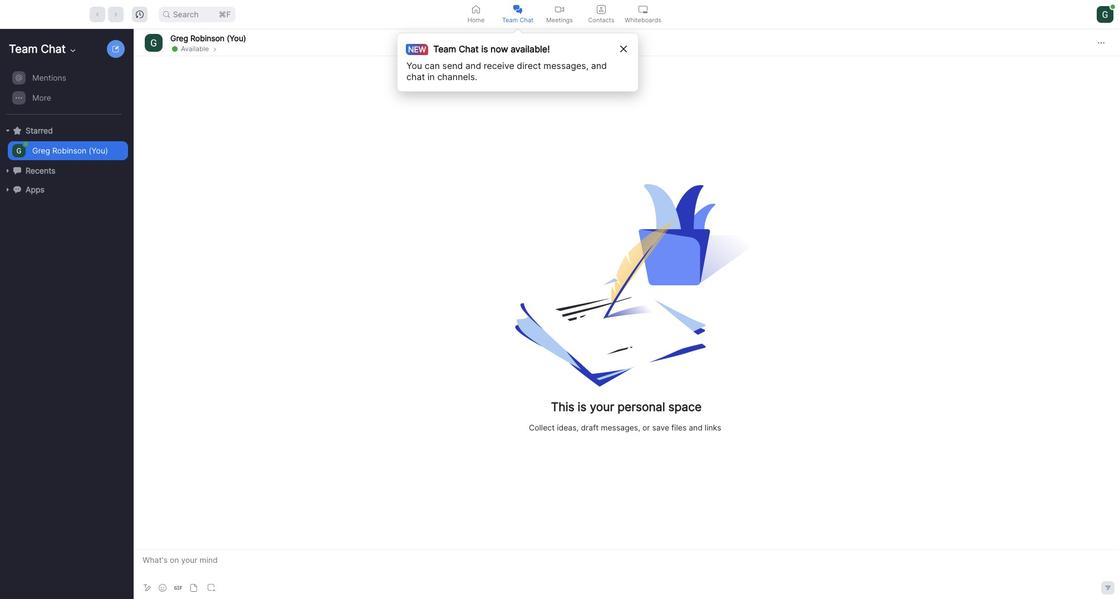 Task type: locate. For each thing, give the bounding box(es) containing it.
starred tree item
[[4, 121, 128, 140]]

greg up available
[[170, 33, 188, 43]]

triangle right image left chat image
[[4, 168, 11, 174]]

triangle right image for apps
[[4, 187, 11, 193]]

team chat up mentions
[[9, 42, 66, 56]]

tooltip
[[397, 28, 639, 92]]

this is your personal space
[[551, 400, 702, 414]]

robinson
[[190, 33, 225, 43], [52, 146, 86, 155]]

(you) down starred tree item
[[89, 146, 108, 155]]

greg robinson's avatar image up chat icon
[[12, 144, 26, 158]]

1 vertical spatial (you)
[[89, 146, 108, 155]]

team up send
[[433, 43, 456, 55]]

triangle right image left starred
[[4, 128, 11, 134]]

online image
[[172, 46, 178, 52], [172, 46, 178, 52], [23, 142, 28, 146]]

0 vertical spatial triangle right image
[[4, 128, 11, 134]]

whiteboards button
[[622, 0, 664, 28]]

robinson down starred tree item
[[52, 146, 86, 155]]

team chat
[[502, 16, 533, 24], [9, 42, 66, 56]]

greg inside 'tree'
[[32, 146, 50, 155]]

chatbot image
[[13, 186, 21, 194]]

screenshot image
[[208, 585, 215, 592], [208, 585, 215, 592]]

0 horizontal spatial greg
[[32, 146, 50, 155]]

team up mentions
[[9, 42, 38, 56]]

meetings button
[[539, 0, 580, 28]]

greg robinson's avatar image right new icon
[[145, 34, 163, 52]]

draft
[[581, 423, 599, 433]]

is right this
[[578, 400, 587, 414]]

1 vertical spatial triangle right image
[[4, 168, 11, 174]]

1 vertical spatial greg
[[32, 146, 50, 155]]

0 vertical spatial triangle right image
[[4, 128, 11, 134]]

whiteboard small image
[[639, 5, 648, 14], [639, 5, 648, 14]]

0 horizontal spatial greg robinson (you)
[[32, 146, 108, 155]]

triangle right image left chatbot image
[[4, 187, 11, 193]]

1 horizontal spatial team
[[433, 43, 456, 55]]

new image
[[112, 46, 119, 52]]

triangle right image left chat image
[[4, 168, 11, 174]]

0 vertical spatial team chat
[[502, 16, 533, 24]]

tree containing mentions
[[0, 67, 131, 210]]

search
[[173, 9, 199, 19]]

team
[[502, 16, 518, 24], [9, 42, 38, 56], [433, 43, 456, 55]]

chat inside 'team chat is now available! you can send and receive direct messages, and chat in channels.'
[[459, 43, 479, 55]]

messages, right direct
[[544, 60, 589, 71]]

1 triangle right image from the top
[[4, 128, 11, 134]]

star image
[[13, 127, 21, 135], [13, 127, 21, 135]]

emoji image
[[159, 585, 166, 592]]

1 triangle right image from the top
[[4, 128, 11, 134]]

1 horizontal spatial (you)
[[227, 33, 246, 43]]

mentions button
[[8, 68, 128, 87]]

home small image
[[472, 5, 481, 14]]

chat up available!
[[520, 16, 533, 24]]

greg
[[170, 33, 188, 43], [32, 146, 50, 155]]

triangle right image
[[4, 128, 11, 134], [4, 168, 11, 174], [4, 187, 11, 193]]

0 horizontal spatial is
[[481, 43, 488, 55]]

messages,
[[544, 60, 589, 71], [601, 423, 640, 433]]

group containing mentions
[[0, 68, 128, 115]]

profile contact image
[[597, 5, 606, 14], [597, 5, 606, 14]]

1 horizontal spatial greg robinson's avatar image
[[145, 34, 163, 52]]

triangle right image left starred
[[4, 128, 11, 134]]

0 vertical spatial robinson
[[190, 33, 225, 43]]

2 horizontal spatial chat
[[520, 16, 533, 24]]

1 vertical spatial robinson
[[52, 146, 86, 155]]

chat up send
[[459, 43, 479, 55]]

tree
[[0, 67, 131, 210]]

group
[[0, 68, 128, 115]]

chevron down small image
[[69, 46, 77, 55], [69, 46, 77, 55]]

video on image
[[555, 5, 564, 14]]

triangle right image for apps
[[4, 187, 11, 193]]

and down contacts
[[591, 60, 607, 71]]

2 horizontal spatial team
[[502, 16, 518, 24]]

greg robinson (you)
[[170, 33, 246, 43], [32, 146, 108, 155]]

team chat button
[[497, 0, 539, 28]]

online image
[[1111, 4, 1115, 9], [1111, 4, 1115, 9], [23, 142, 28, 146]]

triangle right image
[[4, 128, 11, 134], [4, 168, 11, 174], [4, 187, 11, 193]]

0 vertical spatial is
[[481, 43, 488, 55]]

is left now
[[481, 43, 488, 55]]

triangle right image left chatbot image
[[4, 187, 11, 193]]

more button
[[8, 89, 128, 107]]

team chat is now available! element
[[410, 42, 550, 56]]

you can send and receive direct messages, and chat in channels. element
[[406, 60, 618, 82]]

gif image
[[174, 585, 182, 592]]

greg robinson's avatar image
[[145, 34, 163, 52], [12, 144, 26, 158]]

history image
[[136, 10, 143, 18], [136, 10, 143, 18]]

magnifier image
[[163, 11, 170, 18], [163, 11, 170, 18]]

greg robinson (you) down starred tree item
[[32, 146, 108, 155]]

contacts
[[588, 16, 614, 24]]

format image
[[143, 584, 151, 593], [143, 584, 151, 593]]

0 horizontal spatial messages,
[[544, 60, 589, 71]]

chat image
[[13, 167, 21, 175]]

new image
[[112, 46, 119, 52]]

apps
[[26, 185, 44, 194]]

1 horizontal spatial greg robinson (you)
[[170, 33, 246, 43]]

and right files
[[689, 423, 703, 433]]

home
[[468, 16, 485, 24]]

2 vertical spatial triangle right image
[[4, 187, 11, 193]]

1 horizontal spatial chat
[[459, 43, 479, 55]]

0 vertical spatial greg robinson's avatar image
[[145, 34, 163, 52]]

0 vertical spatial (you)
[[227, 33, 246, 43]]

0 vertical spatial messages,
[[544, 60, 589, 71]]

1 vertical spatial team chat
[[9, 42, 66, 56]]

home button
[[455, 0, 497, 28]]

collect
[[529, 423, 555, 433]]

3 triangle right image from the top
[[4, 187, 11, 193]]

0 horizontal spatial robinson
[[52, 146, 86, 155]]

messages, down "this is your personal space"
[[601, 423, 640, 433]]

2 horizontal spatial and
[[689, 423, 703, 433]]

0 horizontal spatial team chat
[[9, 42, 66, 56]]

triangle right image inside starred tree item
[[4, 128, 11, 134]]

channels.
[[437, 71, 477, 82]]

1 vertical spatial triangle right image
[[4, 168, 11, 174]]

and down the team chat is now available! element
[[465, 60, 481, 71]]

(you)
[[227, 33, 246, 43], [89, 146, 108, 155]]

file image
[[190, 585, 198, 592], [190, 585, 198, 592]]

robinson up chevron right small icon
[[190, 33, 225, 43]]

available!
[[511, 43, 550, 55]]

2 vertical spatial triangle right image
[[4, 187, 11, 193]]

1 vertical spatial messages,
[[601, 423, 640, 433]]

online image for greg robinson's avatar to the left
[[23, 142, 28, 146]]

apps tree item
[[4, 180, 128, 199]]

and
[[465, 60, 481, 71], [591, 60, 607, 71], [689, 423, 703, 433]]

team chat image
[[513, 5, 522, 14], [513, 5, 522, 14]]

0 horizontal spatial (you)
[[89, 146, 108, 155]]

1 horizontal spatial is
[[578, 400, 587, 414]]

greg robinson (you) up chevron right small icon
[[170, 33, 246, 43]]

1 horizontal spatial team chat
[[502, 16, 533, 24]]

close image
[[620, 46, 627, 52], [620, 46, 627, 52]]

team chat up available!
[[502, 16, 533, 24]]

team up now
[[502, 16, 518, 24]]

3 triangle right image from the top
[[4, 187, 11, 193]]

greg up recents
[[32, 146, 50, 155]]

recents
[[26, 166, 55, 175]]

chat up mentions
[[41, 42, 66, 56]]

1 vertical spatial greg robinson's avatar image
[[12, 144, 26, 158]]

is
[[481, 43, 488, 55], [578, 400, 587, 414]]

you
[[406, 60, 422, 71]]

recents tree item
[[4, 161, 128, 180]]

avatar image
[[1097, 6, 1114, 23]]

chat
[[520, 16, 533, 24], [41, 42, 66, 56], [459, 43, 479, 55]]

(you) down ⌘f
[[227, 33, 246, 43]]

chevron right small image
[[212, 45, 218, 53]]

whiteboards
[[625, 16, 661, 24]]

in
[[427, 71, 435, 82]]

0 vertical spatial greg
[[170, 33, 188, 43]]

1 vertical spatial greg robinson (you)
[[32, 146, 108, 155]]

tab list
[[455, 0, 664, 28]]

space
[[668, 400, 702, 414]]



Task type: describe. For each thing, give the bounding box(es) containing it.
0 vertical spatial greg robinson (you)
[[170, 33, 246, 43]]

team chat inside team chat button
[[502, 16, 533, 24]]

starred
[[26, 126, 53, 135]]

⌘f
[[219, 9, 231, 19]]

2 triangle right image from the top
[[4, 168, 11, 174]]

send
[[442, 60, 463, 71]]

1 horizontal spatial and
[[591, 60, 607, 71]]

ellipses horizontal image
[[1098, 39, 1105, 46]]

emoji image
[[159, 585, 166, 592]]

contacts button
[[580, 0, 622, 28]]

team inside button
[[502, 16, 518, 24]]

files
[[671, 423, 687, 433]]

this
[[551, 400, 574, 414]]

or
[[643, 423, 650, 433]]

your
[[590, 400, 614, 414]]

0 horizontal spatial chat
[[41, 42, 66, 56]]

team chat is now available! you can send and receive direct messages, and chat in channels.
[[406, 43, 607, 82]]

online image for avatar
[[1111, 4, 1115, 9]]

direct
[[517, 60, 541, 71]]

chatbot image
[[13, 186, 21, 194]]

2 triangle right image from the top
[[4, 168, 11, 174]]

receive
[[484, 60, 514, 71]]

1 horizontal spatial robinson
[[190, 33, 225, 43]]

links
[[705, 423, 721, 433]]

triangle right image for starred
[[4, 128, 11, 134]]

chat
[[406, 71, 425, 82]]

ideas,
[[557, 423, 579, 433]]

messages, inside 'team chat is now available! you can send and receive direct messages, and chat in channels.'
[[544, 60, 589, 71]]

tab list containing home
[[455, 0, 664, 28]]

meetings
[[546, 16, 573, 24]]

available
[[181, 44, 209, 53]]

video on image
[[555, 5, 564, 14]]

greg robinson (you) inside 'tree'
[[32, 146, 108, 155]]

0 horizontal spatial and
[[465, 60, 481, 71]]

more
[[32, 93, 51, 102]]

chat inside button
[[520, 16, 533, 24]]

collect ideas, draft messages, or save files and links
[[529, 423, 721, 433]]

tooltip containing team chat is now available! you can send and receive direct messages, and chat in channels.
[[397, 28, 639, 92]]

0 horizontal spatial team
[[9, 42, 38, 56]]

1 horizontal spatial messages,
[[601, 423, 640, 433]]

1 vertical spatial is
[[578, 400, 587, 414]]

can
[[425, 60, 440, 71]]

now
[[491, 43, 508, 55]]

chevron right small image
[[212, 46, 218, 53]]

is inside 'team chat is now available! you can send and receive direct messages, and chat in channels.'
[[481, 43, 488, 55]]

gif image
[[174, 585, 182, 592]]

robinson inside 'tree'
[[52, 146, 86, 155]]

personal
[[618, 400, 665, 414]]

chat image
[[13, 167, 21, 175]]

ellipses horizontal image
[[1098, 39, 1105, 46]]

mentions
[[32, 73, 66, 82]]

1 horizontal spatial greg
[[170, 33, 188, 43]]

triangle right image for starred
[[4, 128, 11, 134]]

0 horizontal spatial greg robinson's avatar image
[[12, 144, 26, 158]]

team inside 'team chat is now available! you can send and receive direct messages, and chat in channels.'
[[433, 43, 456, 55]]

home small image
[[472, 5, 481, 14]]

save
[[652, 423, 669, 433]]



Task type: vqa. For each thing, say whether or not it's contained in the screenshot.
Team
yes



